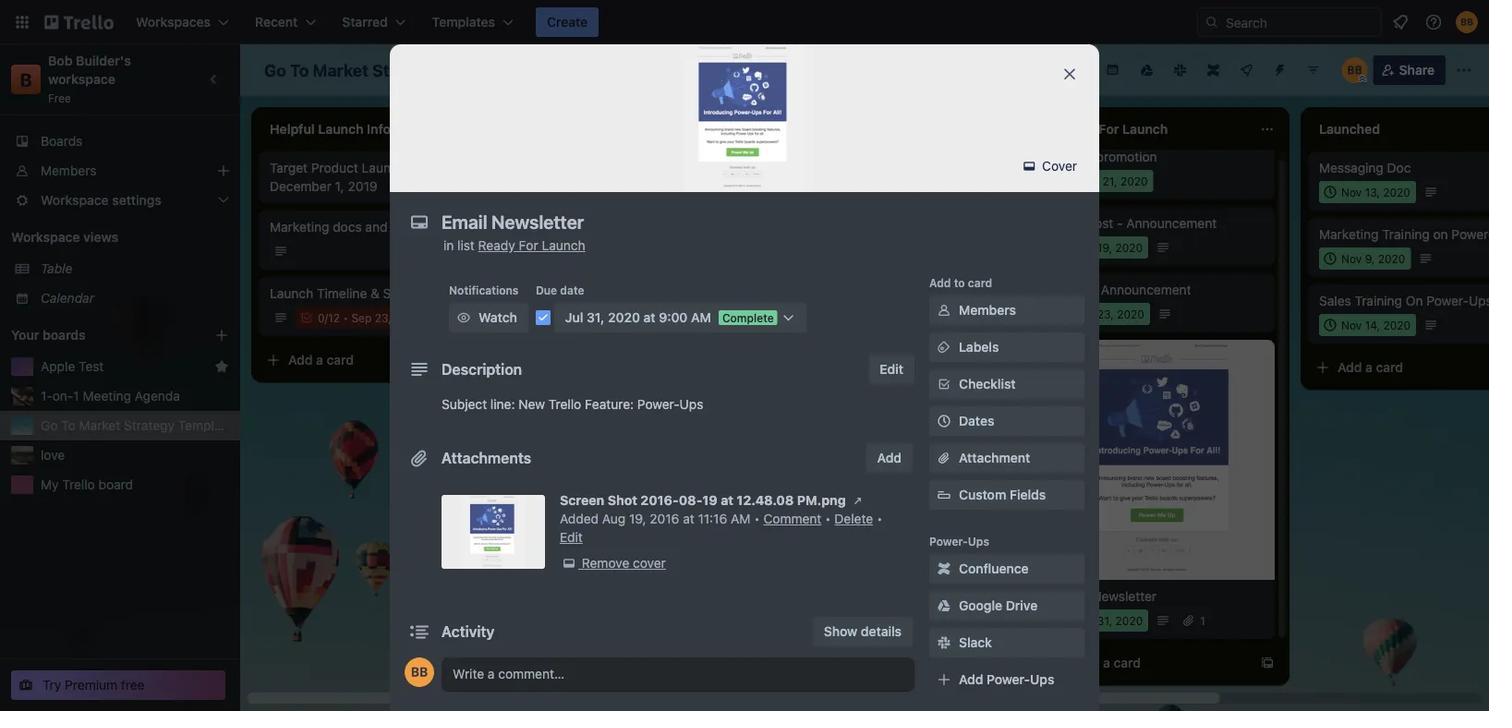 Task type: vqa. For each thing, say whether or not it's contained in the screenshot.


Task type: describe. For each thing, give the bounding box(es) containing it.
remove
[[582, 556, 629, 571]]

marketing for marketing training on power-
[[1319, 227, 1379, 242]]

assorted
[[579, 227, 631, 242]]

2020 for aug 21, 2020
[[1121, 175, 1148, 188]]

b
[[20, 68, 32, 90]]

messaging doc link
[[1319, 159, 1489, 177]]

your
[[11, 327, 39, 343]]

add down nov 14, 2020 option
[[1338, 360, 1362, 375]]

add a card for blog post - announcement
[[1075, 655, 1141, 671]]

sm image for remove cover
[[560, 554, 578, 573]]

1-on-1 meeting agenda link
[[41, 387, 229, 406]]

card for blog post - announcement
[[1114, 655, 1141, 671]]

on for references
[[702, 227, 717, 242]]

9:00
[[659, 310, 688, 325]]

agenda
[[135, 388, 180, 404]]

line:
[[490, 397, 515, 412]]

app
[[1073, 282, 1097, 297]]

alignment
[[553, 160, 611, 176]]

remove cover
[[582, 556, 666, 571]]

Write a comment text field
[[442, 658, 915, 691]]

jul for jul 19, 2020
[[1079, 241, 1094, 254]]

nov 9, 2020
[[1341, 252, 1405, 265]]

1 vertical spatial members
[[959, 303, 1016, 318]]

target product launch date: december 1, 2019
[[270, 160, 441, 194]]

ups up confluence
[[968, 535, 989, 548]]

show menu image
[[1455, 61, 1473, 79]]

create from template… image
[[1260, 656, 1275, 671]]

labels link
[[929, 333, 1085, 362]]

feature:
[[585, 397, 634, 412]]

due date
[[536, 284, 584, 297]]

product
[[311, 160, 358, 176]]

added
[[560, 511, 599, 527]]

messaging
[[1319, 160, 1384, 176]]

13,
[[1365, 186, 1380, 199]]

0 horizontal spatial 23,
[[375, 311, 391, 324]]

jul 31, 2020
[[1079, 614, 1143, 627]]

add a card down "14,"
[[1338, 360, 1403, 375]]

boards link
[[0, 127, 240, 156]]

jul for jul 31, 2020
[[1079, 614, 1094, 627]]

add down jul 31, 2020 option
[[1075, 655, 1100, 671]]

launch inside launch timeline & stakeholders link
[[270, 286, 313, 301]]

0 horizontal spatial 19,
[[629, 511, 646, 527]]

in-app announcement link
[[1057, 281, 1264, 299]]

workspace
[[11, 230, 80, 245]]

in
[[443, 238, 454, 253]]

0 horizontal spatial at
[[644, 310, 656, 325]]

cover
[[1039, 158, 1077, 174]]

create from template… image for marketing docs and assets
[[473, 353, 488, 368]]

aug inside option
[[1079, 175, 1099, 188]]

share button
[[1373, 55, 1446, 85]]

0 horizontal spatial aug
[[602, 511, 626, 527]]

doc
[[1387, 160, 1411, 176]]

Board name text field
[[255, 55, 528, 85]]

3
[[565, 271, 572, 284]]

1-on-1 meeting agenda
[[41, 388, 180, 404]]

on
[[1406, 293, 1423, 309]]

launch timeline & stakeholders
[[270, 286, 461, 301]]

newsletter
[[1092, 589, 1157, 604]]

social
[[1057, 149, 1093, 164]]

0 / 3
[[554, 271, 572, 284]]

complete
[[722, 311, 774, 324]]

bob builder (bobbuilder40) image inside primary element
[[1456, 11, 1478, 33]]

ready
[[478, 238, 515, 253]]

sep
[[351, 311, 372, 324]]

1 vertical spatial launch
[[542, 238, 585, 253]]

power- inside marketing training on power- link
[[1452, 227, 1489, 242]]

1 horizontal spatial 1
[[1200, 614, 1205, 627]]

Nov 9, 2020 checkbox
[[1319, 248, 1411, 270]]

show details link
[[813, 617, 913, 647]]

create from template… image for update assorted references on existing marketing pages
[[735, 312, 750, 327]]

apple test link
[[41, 358, 207, 376]]

training for sales
[[1355, 293, 1402, 309]]

to inside text box
[[290, 60, 309, 80]]

power- inside sales training on power-ups link
[[1427, 293, 1469, 309]]

primary element
[[0, 0, 1489, 44]]

1,
[[335, 179, 344, 194]]

my trello board
[[41, 477, 133, 492]]

power-ups
[[929, 535, 989, 548]]

customer
[[839, 160, 895, 176]]

blog
[[1057, 216, 1084, 231]]

watch button
[[449, 303, 528, 333]]

2020 for nov 14, 2020
[[1383, 319, 1411, 332]]

add right the starred icon
[[288, 352, 313, 368]]

marketing for marketing docs and assets
[[270, 219, 329, 235]]

card for update assorted references on existing marketing pages
[[589, 312, 616, 327]]

nov 14, 2020
[[1341, 319, 1411, 332]]

sm image inside cover link
[[1020, 157, 1039, 176]]

ups down drive
[[1030, 672, 1054, 687]]

in-
[[1057, 282, 1073, 297]]

0 for 0 / 3
[[554, 271, 561, 284]]

Jul 23, 2020 checkbox
[[1057, 303, 1150, 325]]

0 / 12 • sep 23, 2021
[[318, 311, 420, 324]]

2020 for jul 31, 2020
[[1116, 614, 1143, 627]]

1 horizontal spatial at
[[683, 511, 694, 527]]

1 vertical spatial strategy
[[124, 418, 175, 433]]

0 horizontal spatial 1
[[73, 388, 79, 404]]

marketing inside update assorted references on existing marketing pages
[[582, 245, 641, 261]]

sm image up the delete link
[[849, 491, 867, 510]]

ups right feature: on the bottom left
[[680, 397, 703, 412]]

dates
[[959, 413, 994, 429]]

add button
[[866, 443, 913, 473]]

jul for jul 31, 2020 at 9:00 am
[[565, 310, 583, 325]]

watch
[[479, 310, 517, 325]]

table
[[41, 261, 72, 276]]

launch inside target product launch date: december 1, 2019
[[362, 160, 405, 176]]

a down nov 14, 2020 option
[[1365, 360, 1373, 375]]

delete link
[[835, 511, 873, 527]]

strategy inside text box
[[372, 60, 441, 80]]

cover link
[[1015, 152, 1088, 181]]

labels
[[959, 339, 999, 355]]

quotes/testimonials
[[794, 179, 911, 194]]

a for update assorted references on existing marketing pages
[[578, 312, 586, 327]]

starred icon image
[[214, 359, 229, 374]]

0 horizontal spatial go
[[41, 418, 58, 433]]

•
[[343, 311, 348, 324]]

2021
[[394, 311, 420, 324]]

0 vertical spatial trello
[[549, 397, 581, 412]]

edit link
[[560, 530, 583, 545]]

Jul 19, 2020 checkbox
[[1057, 236, 1148, 259]]

sm image for google drive
[[935, 597, 953, 615]]

sm image for watch
[[455, 309, 473, 327]]

jul 31, 2020 at 9:00 am
[[565, 310, 711, 325]]

2016
[[650, 511, 679, 527]]

on for issue
[[649, 160, 664, 176]]

search image
[[1205, 15, 1219, 30]]

custom fields
[[959, 487, 1046, 503]]

go inside text box
[[264, 60, 286, 80]]

fix alignment issue on /pricing link
[[532, 159, 746, 177]]

views
[[83, 230, 118, 245]]

your boards with 5 items element
[[11, 324, 187, 346]]

0 vertical spatial members
[[41, 163, 97, 178]]

Aug 21, 2020 checkbox
[[1057, 170, 1153, 192]]

notifications
[[449, 284, 519, 297]]

2020 for nov 13, 2020
[[1383, 186, 1411, 199]]

update assorted references on existing marketing pages
[[532, 227, 717, 261]]

training for marketing
[[1382, 227, 1430, 242]]

31, for jul 31, 2020 at 9:00 am
[[587, 310, 605, 325]]

market inside text box
[[313, 60, 369, 80]]

announcement inside blog post - announcement link
[[1126, 216, 1217, 231]]

1 horizontal spatial am
[[731, 511, 751, 527]]

free
[[121, 678, 145, 693]]

marketing training on power-
[[1319, 227, 1489, 242]]

attachments
[[442, 449, 531, 467]]

0 horizontal spatial market
[[79, 418, 120, 433]]

0 horizontal spatial trello
[[62, 477, 95, 492]]

2020 for jul 31, 2020 at 9:00 am
[[608, 310, 640, 325]]

customize views image
[[686, 61, 705, 79]]

sm image for members
[[935, 301, 953, 320]]

delete edit
[[560, 511, 873, 545]]

bob
[[48, 53, 73, 68]]

1 vertical spatial members link
[[929, 296, 1085, 325]]

target
[[270, 160, 308, 176]]



Task type: locate. For each thing, give the bounding box(es) containing it.
your boards
[[11, 327, 86, 343]]

marketing up nov 9, 2020 option
[[1319, 227, 1379, 242]]

2020 right 21,
[[1121, 175, 1148, 188]]

add a card button for on
[[521, 305, 728, 334]]

calendar link
[[41, 289, 229, 308]]

nov for marketing
[[1341, 252, 1362, 265]]

edit up add button
[[880, 362, 903, 377]]

0 vertical spatial training
[[1382, 227, 1430, 242]]

add a card for update assorted references on existing marketing pages
[[551, 312, 616, 327]]

0 horizontal spatial /
[[325, 311, 328, 324]]

2020 down newsletter
[[1116, 614, 1143, 627]]

sm image left google
[[935, 597, 953, 615]]

2020 right 9, at the right top
[[1378, 252, 1405, 265]]

create button
[[536, 7, 599, 37]]

1 horizontal spatial strategy
[[372, 60, 441, 80]]

sm image for slack
[[935, 634, 953, 652]]

1 horizontal spatial aug
[[1079, 175, 1099, 188]]

31, inside option
[[1097, 614, 1112, 627]]

add a card button down jul 31, 2020
[[1046, 649, 1253, 678]]

sm image left slack
[[935, 634, 953, 652]]

0 vertical spatial market
[[313, 60, 369, 80]]

email newsletter
[[1057, 589, 1157, 604]]

try premium free
[[42, 678, 145, 693]]

a
[[578, 312, 586, 327], [316, 352, 323, 368], [1365, 360, 1373, 375], [1103, 655, 1110, 671]]

2 horizontal spatial on
[[1433, 227, 1448, 242]]

0 left 12
[[318, 311, 325, 324]]

calendar power-up image
[[1106, 62, 1120, 77]]

2 vertical spatial bob builder (bobbuilder40) image
[[405, 658, 434, 687]]

ups
[[1469, 293, 1489, 309], [680, 397, 703, 412], [968, 535, 989, 548], [1030, 672, 1054, 687]]

add to card
[[929, 276, 992, 289]]

23, down in-app announcement
[[1097, 308, 1114, 321]]

messaging doc
[[1319, 160, 1411, 176]]

1 nov from the top
[[1341, 186, 1362, 199]]

Nov 13, 2020 checkbox
[[1319, 181, 1416, 203]]

2016-
[[641, 493, 679, 508]]

sm image for labels
[[935, 338, 953, 357]]

ups right on
[[1469, 293, 1489, 309]]

announcement right - on the right top
[[1126, 216, 1217, 231]]

update assorted references on existing marketing pages link
[[532, 225, 746, 262]]

0 vertical spatial create from template… image
[[735, 312, 750, 327]]

0 vertical spatial go
[[264, 60, 286, 80]]

a for marketing docs and assets
[[316, 352, 323, 368]]

2 nov from the top
[[1341, 252, 1362, 265]]

jul down app
[[1079, 308, 1094, 321]]

add a card for marketing docs and assets
[[288, 352, 354, 368]]

training up nov 14, 2020
[[1355, 293, 1402, 309]]

members up "labels"
[[959, 303, 1016, 318]]

builder's
[[76, 53, 131, 68]]

2020 right "14,"
[[1383, 319, 1411, 332]]

1 vertical spatial /
[[325, 311, 328, 324]]

apple test
[[41, 359, 104, 374]]

attachment button
[[929, 443, 1085, 473]]

template inside text box
[[445, 60, 519, 80]]

0 notifications image
[[1389, 11, 1412, 33]]

1 horizontal spatial marketing
[[582, 245, 641, 261]]

sm image left checklist
[[935, 375, 953, 394]]

members link up labels link
[[929, 296, 1085, 325]]

create from template… image down the watch button
[[473, 353, 488, 368]]

workspace views
[[11, 230, 118, 245]]

1 vertical spatial nov
[[1341, 252, 1362, 265]]

1 horizontal spatial members link
[[929, 296, 1085, 325]]

love link
[[41, 446, 229, 465]]

sm image left "labels"
[[935, 338, 953, 357]]

timeline
[[317, 286, 367, 301]]

1 horizontal spatial members
[[959, 303, 1016, 318]]

to down on-
[[61, 418, 75, 433]]

social promotion
[[1057, 149, 1157, 164]]

activity
[[442, 623, 495, 641]]

2020 right 13,
[[1383, 186, 1411, 199]]

add left to
[[929, 276, 951, 289]]

create from template… image right the 9:00
[[735, 312, 750, 327]]

1 vertical spatial training
[[1355, 293, 1402, 309]]

premium
[[65, 678, 117, 693]]

0 vertical spatial go to market strategy template
[[264, 60, 519, 80]]

0 vertical spatial bob builder (bobbuilder40) image
[[1456, 11, 1478, 33]]

edit inside delete edit
[[560, 530, 583, 545]]

jul down email
[[1079, 614, 1094, 627]]

aug down shot
[[602, 511, 626, 527]]

1 vertical spatial template
[[178, 418, 233, 433]]

1 horizontal spatial edit
[[880, 362, 903, 377]]

create
[[547, 14, 588, 30]]

nov inside checkbox
[[1341, 186, 1362, 199]]

/ for 12
[[325, 311, 328, 324]]

1 horizontal spatial create from template… image
[[735, 312, 750, 327]]

board
[[98, 477, 133, 492]]

11:16
[[698, 511, 727, 527]]

power ups image
[[1239, 63, 1254, 78]]

jul down post
[[1079, 241, 1094, 254]]

market
[[313, 60, 369, 80], [79, 418, 120, 433]]

/ left the •
[[325, 311, 328, 324]]

0 vertical spatial launch
[[362, 160, 405, 176]]

go right workspace navigation collapse icon
[[264, 60, 286, 80]]

marketing docs and assets link
[[270, 218, 484, 236]]

sm image down power-ups
[[935, 560, 953, 578]]

1 vertical spatial trello
[[62, 477, 95, 492]]

0 horizontal spatial template
[[178, 418, 233, 433]]

1 vertical spatial 31,
[[1097, 614, 1112, 627]]

1 vertical spatial create from template… image
[[473, 353, 488, 368]]

/
[[561, 271, 565, 284], [325, 311, 328, 324]]

nov for messaging
[[1341, 186, 1362, 199]]

sm image for confluence
[[935, 560, 953, 578]]

on inside update assorted references on existing marketing pages
[[702, 227, 717, 242]]

1 horizontal spatial 19,
[[1097, 241, 1112, 254]]

1 vertical spatial 0
[[318, 311, 325, 324]]

and
[[365, 219, 388, 235]]

create from template… image
[[735, 312, 750, 327], [473, 353, 488, 368]]

1 horizontal spatial on
[[702, 227, 717, 242]]

shot
[[608, 493, 637, 508]]

/ for 3
[[561, 271, 565, 284]]

add a card down jul 31, 2020
[[1075, 655, 1141, 671]]

a down 0 / 12 • sep 23, 2021
[[316, 352, 323, 368]]

&
[[371, 286, 380, 301]]

mark due date as complete image
[[536, 310, 550, 325]]

announcement
[[1126, 216, 1217, 231], [1101, 282, 1191, 297]]

3 nov from the top
[[1341, 319, 1362, 332]]

1 vertical spatial 1
[[1200, 614, 1205, 627]]

go
[[264, 60, 286, 80], [41, 418, 58, 433]]

nov left 13,
[[1341, 186, 1362, 199]]

power- inside add power-ups link
[[987, 672, 1030, 687]]

1 horizontal spatial bob builder (bobbuilder40) image
[[1342, 57, 1368, 83]]

members link down boards
[[0, 156, 240, 186]]

2 horizontal spatial marketing
[[1319, 227, 1379, 242]]

0 horizontal spatial create from template… image
[[473, 353, 488, 368]]

1 horizontal spatial 23,
[[1097, 308, 1114, 321]]

at down 08-
[[683, 511, 694, 527]]

2 horizontal spatial at
[[721, 493, 733, 508]]

0 horizontal spatial marketing
[[270, 219, 329, 235]]

sm image down edit link
[[560, 554, 578, 573]]

0 horizontal spatial go to market strategy template
[[41, 418, 233, 433]]

gather customer quotes/testimonials
[[794, 160, 911, 194]]

1 vertical spatial go to market strategy template
[[41, 418, 233, 433]]

marketing docs and assets
[[270, 219, 429, 235]]

0 vertical spatial members link
[[0, 156, 240, 186]]

1 horizontal spatial go
[[264, 60, 286, 80]]

show
[[824, 624, 857, 639]]

edit inside button
[[880, 362, 903, 377]]

sm image down add to card
[[935, 301, 953, 320]]

1 horizontal spatial launch
[[362, 160, 405, 176]]

12
[[328, 311, 340, 324]]

14,
[[1365, 319, 1380, 332]]

my
[[41, 477, 59, 492]]

nov inside nov 14, 2020 option
[[1341, 319, 1362, 332]]

add a card down 12
[[288, 352, 354, 368]]

Nov 14, 2020 checkbox
[[1319, 314, 1416, 336]]

1 vertical spatial 19,
[[629, 511, 646, 527]]

add inside button
[[877, 450, 902, 466]]

2 horizontal spatial bob builder (bobbuilder40) image
[[1456, 11, 1478, 33]]

23, right the sep
[[375, 311, 391, 324]]

-
[[1117, 216, 1123, 231]]

2020 down in-app announcement
[[1117, 308, 1144, 321]]

trello right my
[[62, 477, 95, 492]]

2020 for jul 23, 2020
[[1117, 308, 1144, 321]]

aug left 21,
[[1079, 175, 1099, 188]]

nov inside nov 9, 2020 option
[[1341, 252, 1362, 265]]

add a card button down the sep
[[259, 346, 466, 375]]

jul down date
[[565, 310, 583, 325]]

0 left 3
[[554, 271, 561, 284]]

0 vertical spatial 0
[[554, 271, 561, 284]]

card for marketing docs and assets
[[327, 352, 354, 368]]

promotion
[[1096, 149, 1157, 164]]

19, down post
[[1097, 241, 1112, 254]]

nov left "14,"
[[1341, 319, 1362, 332]]

0 vertical spatial 31,
[[587, 310, 605, 325]]

a down jul 31, 2020 option
[[1103, 655, 1110, 671]]

try premium free button
[[11, 671, 225, 700]]

love
[[41, 448, 65, 463]]

21,
[[1103, 175, 1117, 188]]

add a card button down date
[[521, 305, 728, 334]]

add a card button for assets
[[259, 346, 466, 375]]

1 vertical spatial at
[[721, 493, 733, 508]]

0 vertical spatial announcement
[[1126, 216, 1217, 231]]

0 for 0 / 12 • sep 23, 2021
[[318, 311, 325, 324]]

Mark due date as complete checkbox
[[536, 310, 550, 325]]

jul for jul 23, 2020
[[1079, 308, 1094, 321]]

0 vertical spatial strategy
[[372, 60, 441, 80]]

marketing down december
[[270, 219, 329, 235]]

sm image inside checklist link
[[935, 375, 953, 394]]

1 vertical spatial announcement
[[1101, 282, 1191, 297]]

1 down email newsletter 'link'
[[1200, 614, 1205, 627]]

remove cover link
[[560, 554, 666, 573]]

0 horizontal spatial strategy
[[124, 418, 175, 433]]

1 vertical spatial am
[[731, 511, 751, 527]]

template
[[445, 60, 519, 80], [178, 418, 233, 433]]

fix
[[532, 160, 549, 176]]

go to market strategy template
[[264, 60, 519, 80], [41, 418, 233, 433]]

Search field
[[1219, 8, 1381, 36]]

add a card button down nov 14, 2020
[[1308, 353, 1489, 382]]

1 horizontal spatial to
[[290, 60, 309, 80]]

1 horizontal spatial /
[[561, 271, 565, 284]]

0 horizontal spatial bob builder (bobbuilder40) image
[[405, 658, 434, 687]]

power-
[[1452, 227, 1489, 242], [1427, 293, 1469, 309], [637, 397, 680, 412], [929, 535, 968, 548], [987, 672, 1030, 687]]

bob builder's workspace link
[[48, 53, 134, 87]]

add board image
[[214, 328, 229, 343]]

Jul 31, 2020 checkbox
[[1057, 610, 1148, 632]]

sm image inside labels link
[[935, 338, 953, 357]]

add power-ups
[[959, 672, 1054, 687]]

19, inside checkbox
[[1097, 241, 1112, 254]]

2 vertical spatial nov
[[1341, 319, 1362, 332]]

0 vertical spatial to
[[290, 60, 309, 80]]

update
[[532, 227, 576, 242]]

1 vertical spatial bob builder (bobbuilder40) image
[[1342, 57, 1368, 83]]

google
[[959, 598, 1002, 613]]

1 horizontal spatial template
[[445, 60, 519, 80]]

0 vertical spatial /
[[561, 271, 565, 284]]

1 vertical spatial aug
[[602, 511, 626, 527]]

show details
[[824, 624, 902, 639]]

add a card button
[[521, 305, 728, 334], [259, 346, 466, 375], [1308, 353, 1489, 382], [1046, 649, 1253, 678]]

launch up 2019
[[362, 160, 405, 176]]

go to market strategy template inside text box
[[264, 60, 519, 80]]

blog post - announcement
[[1057, 216, 1217, 231]]

announcement up jul 23, 2020
[[1101, 282, 1191, 297]]

1 vertical spatial to
[[61, 418, 75, 433]]

add down slack
[[959, 672, 983, 687]]

1 horizontal spatial trello
[[549, 397, 581, 412]]

training up the nov 9, 2020
[[1382, 227, 1430, 242]]

0 horizontal spatial launch
[[270, 286, 313, 301]]

to right workspace navigation collapse icon
[[290, 60, 309, 80]]

0 vertical spatial at
[[644, 310, 656, 325]]

0 vertical spatial 1
[[73, 388, 79, 404]]

2020 left the 9:00
[[608, 310, 640, 325]]

/ right due
[[561, 271, 565, 284]]

2020 down blog post - announcement
[[1116, 241, 1143, 254]]

0 vertical spatial edit
[[880, 362, 903, 377]]

new
[[519, 397, 545, 412]]

sm image for checklist
[[935, 375, 953, 394]]

0 vertical spatial aug
[[1079, 175, 1099, 188]]

am right the 9:00
[[691, 310, 711, 325]]

share
[[1399, 62, 1435, 78]]

23, inside checkbox
[[1097, 308, 1114, 321]]

a down date
[[578, 312, 586, 327]]

subject
[[442, 397, 487, 412]]

2020
[[1121, 175, 1148, 188], [1383, 186, 1411, 199], [1116, 241, 1143, 254], [1378, 252, 1405, 265], [1117, 308, 1144, 321], [608, 310, 640, 325], [1383, 319, 1411, 332], [1116, 614, 1143, 627]]

docs
[[333, 219, 362, 235]]

am right '11:16'
[[731, 511, 751, 527]]

gather customer quotes/testimonials link
[[794, 159, 1009, 196]]

a for blog post - announcement
[[1103, 655, 1110, 671]]

sm image
[[1020, 157, 1039, 176], [455, 309, 473, 327], [935, 338, 953, 357], [849, 491, 867, 510], [935, 560, 953, 578], [935, 597, 953, 615]]

19, down shot
[[629, 511, 646, 527]]

launch up 0 / 3
[[542, 238, 585, 253]]

bob builder (bobbuilder40) image
[[1456, 11, 1478, 33], [1342, 57, 1368, 83], [405, 658, 434, 687]]

custom
[[959, 487, 1006, 503]]

0 horizontal spatial to
[[61, 418, 75, 433]]

nov 13, 2020
[[1341, 186, 1411, 199]]

2019
[[348, 179, 377, 194]]

members down boards
[[41, 163, 97, 178]]

1 vertical spatial edit
[[560, 530, 583, 545]]

edit down added
[[560, 530, 583, 545]]

0 horizontal spatial 0
[[318, 311, 325, 324]]

ready for launch link
[[478, 238, 585, 253]]

checklist link
[[929, 370, 1085, 399]]

None text field
[[432, 205, 1042, 238]]

2020 for nov 9, 2020
[[1378, 252, 1405, 265]]

2 horizontal spatial launch
[[542, 238, 585, 253]]

go down 1-
[[41, 418, 58, 433]]

workspace navigation collapse icon image
[[201, 67, 227, 92]]

sm image left 'watch'
[[455, 309, 473, 327]]

jul
[[1079, 241, 1094, 254], [1079, 308, 1094, 321], [565, 310, 583, 325], [1079, 614, 1094, 627]]

marketing down 'assorted'
[[582, 245, 641, 261]]

launch left timeline
[[270, 286, 313, 301]]

email
[[1057, 589, 1089, 604]]

comment link
[[764, 511, 822, 527]]

test
[[79, 359, 104, 374]]

aug 21, 2020
[[1079, 175, 1148, 188]]

0 vertical spatial template
[[445, 60, 519, 80]]

0 horizontal spatial edit
[[560, 530, 583, 545]]

add down the edit button
[[877, 450, 902, 466]]

1 horizontal spatial 0
[[554, 271, 561, 284]]

announcement inside in-app announcement link
[[1101, 282, 1191, 297]]

description
[[442, 361, 522, 378]]

existing
[[532, 245, 578, 261]]

open information menu image
[[1425, 13, 1443, 31]]

1 horizontal spatial 31,
[[1097, 614, 1112, 627]]

nov left 9, at the right top
[[1341, 252, 1362, 265]]

trello right the new
[[549, 397, 581, 412]]

meeting
[[83, 388, 131, 404]]

sm image left the "social"
[[1020, 157, 1039, 176]]

target product launch date: december 1, 2019 link
[[270, 159, 484, 196]]

details
[[861, 624, 902, 639]]

0 horizontal spatial 31,
[[587, 310, 605, 325]]

0 vertical spatial 19,
[[1097, 241, 1112, 254]]

jul inside jul 31, 2020 option
[[1079, 614, 1094, 627]]

31, for jul 31, 2020
[[1097, 614, 1112, 627]]

date
[[560, 284, 584, 297]]

0 horizontal spatial am
[[691, 310, 711, 325]]

0 horizontal spatial members link
[[0, 156, 240, 186]]

at right 19
[[721, 493, 733, 508]]

2 vertical spatial at
[[683, 511, 694, 527]]

jul inside jul 23, 2020 checkbox
[[1079, 308, 1094, 321]]

0 horizontal spatial members
[[41, 163, 97, 178]]

1 right 1-
[[73, 388, 79, 404]]

1 horizontal spatial go to market strategy template
[[264, 60, 519, 80]]

add right mark due date as complete 'image'
[[551, 312, 575, 327]]

add a card button for announcement
[[1046, 649, 1253, 678]]

add a card down date
[[551, 312, 616, 327]]

1 horizontal spatial market
[[313, 60, 369, 80]]

for
[[519, 238, 538, 253]]

2020 for jul 19, 2020
[[1116, 241, 1143, 254]]

sm image
[[935, 301, 953, 320], [935, 375, 953, 394], [560, 554, 578, 573], [935, 634, 953, 652]]

google drive
[[959, 598, 1038, 613]]

sales training on power-ups
[[1319, 293, 1489, 309]]

1 vertical spatial go
[[41, 418, 58, 433]]

sm image inside the members link
[[935, 301, 953, 320]]

jul inside jul 19, 2020 checkbox
[[1079, 241, 1094, 254]]

1 vertical spatial market
[[79, 418, 120, 433]]

at left the 9:00
[[644, 310, 656, 325]]

nov for sales
[[1341, 319, 1362, 332]]

sm image inside the watch button
[[455, 309, 473, 327]]

0 vertical spatial nov
[[1341, 186, 1362, 199]]

checklist
[[959, 376, 1016, 392]]

date:
[[409, 160, 441, 176]]

0 vertical spatial am
[[691, 310, 711, 325]]

try
[[42, 678, 61, 693]]

issue
[[615, 160, 646, 176]]



